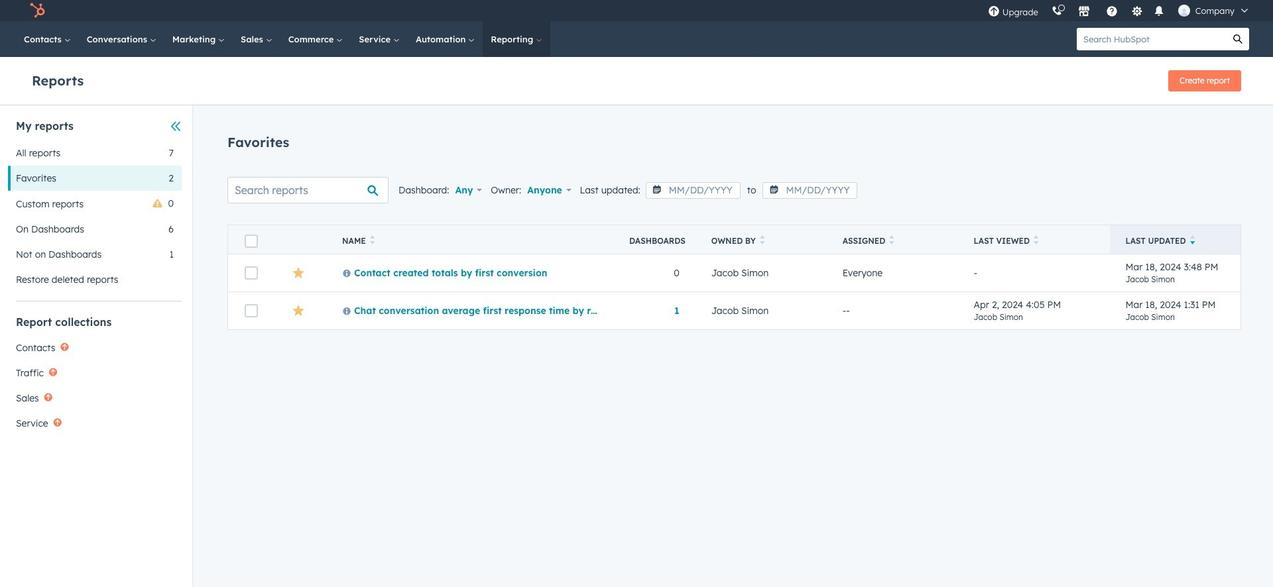 Task type: describe. For each thing, give the bounding box(es) containing it.
3 press to sort. element from the left
[[889, 235, 894, 247]]

report collections element
[[8, 315, 182, 436]]

descending sort. press to sort ascending. image
[[1190, 235, 1195, 245]]

Search HubSpot search field
[[1077, 28, 1227, 50]]

1 press to sort. element from the left
[[370, 235, 375, 247]]

Search reports search field
[[227, 177, 389, 204]]

report filters element
[[8, 119, 182, 292]]

marketplaces image
[[1078, 6, 1090, 18]]



Task type: locate. For each thing, give the bounding box(es) containing it.
1 mm/dd/yyyy text field from the left
[[646, 182, 741, 199]]

2 press to sort. image from the left
[[760, 235, 765, 245]]

0 horizontal spatial press to sort. image
[[370, 235, 375, 245]]

press to sort. image for 1st press to sort. element from the right
[[1034, 235, 1039, 245]]

press to sort. image
[[370, 235, 375, 245], [760, 235, 765, 245], [1034, 235, 1039, 245]]

jacob simon image
[[1178, 5, 1190, 17]]

1 press to sort. image from the left
[[370, 235, 375, 245]]

press to sort. image for fourth press to sort. element from the right
[[370, 235, 375, 245]]

1 horizontal spatial mm/dd/yyyy text field
[[763, 182, 858, 199]]

menu
[[981, 0, 1257, 21]]

MM/DD/YYYY text field
[[646, 182, 741, 199], [763, 182, 858, 199]]

press to sort. image for third press to sort. element from the right
[[760, 235, 765, 245]]

banner
[[32, 66, 1241, 92]]

press to sort. element
[[370, 235, 375, 247], [760, 235, 765, 247], [889, 235, 894, 247], [1034, 235, 1039, 247]]

press to sort. image
[[889, 235, 894, 245]]

2 mm/dd/yyyy text field from the left
[[763, 182, 858, 199]]

1 horizontal spatial press to sort. image
[[760, 235, 765, 245]]

descending sort. press to sort ascending. element
[[1190, 235, 1195, 247]]

2 press to sort. element from the left
[[760, 235, 765, 247]]

4 press to sort. element from the left
[[1034, 235, 1039, 247]]

3 press to sort. image from the left
[[1034, 235, 1039, 245]]

2 horizontal spatial press to sort. image
[[1034, 235, 1039, 245]]

0 horizontal spatial mm/dd/yyyy text field
[[646, 182, 741, 199]]



Task type: vqa. For each thing, say whether or not it's contained in the screenshot.
Report filters element
yes



